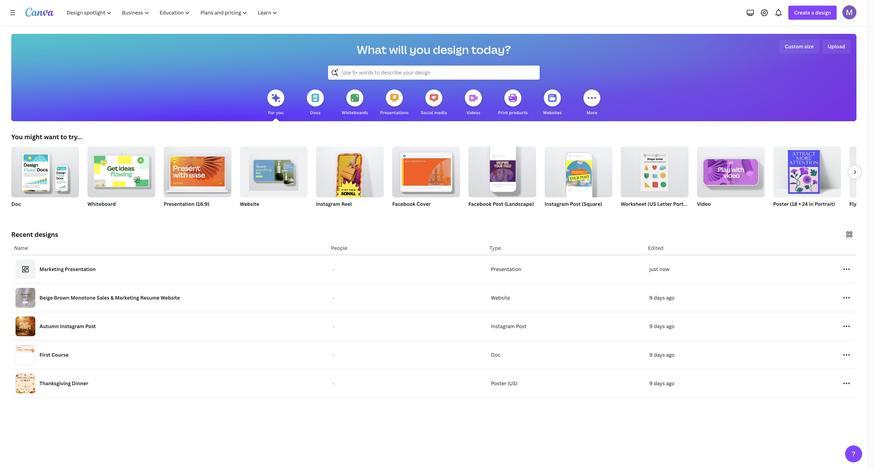 Task type: locate. For each thing, give the bounding box(es) containing it.
1 horizontal spatial doc
[[491, 352, 501, 358]]

facebook
[[392, 201, 415, 207], [469, 201, 492, 207]]

1 vertical spatial doc
[[491, 352, 501, 358]]

group for video
[[697, 144, 765, 198]]

1 portrait) from the left
[[673, 201, 694, 207]]

2 facebook from the left
[[469, 201, 492, 207]]

0 vertical spatial marketing
[[40, 266, 64, 273]]

group for doc
[[11, 144, 79, 198]]

×
[[799, 201, 801, 207], [857, 210, 859, 216]]

video group
[[697, 144, 765, 217]]

presentation down type
[[491, 266, 522, 273]]

products
[[509, 110, 528, 116]]

portrait) right 24
[[815, 201, 835, 207]]

might
[[24, 133, 42, 141]]

-- for poster (us)
[[333, 382, 335, 386]]

1 9 from the top
[[650, 295, 653, 301]]

4 days from the top
[[654, 380, 665, 387]]

brown
[[54, 295, 69, 301]]

videos button
[[465, 85, 482, 121]]

facebook post (landscape) group
[[469, 144, 536, 217]]

0 horizontal spatial ×
[[799, 201, 801, 207]]

edited
[[648, 245, 664, 252]]

(square)
[[582, 201, 602, 207]]

--
[[333, 268, 335, 271], [333, 296, 335, 300], [333, 325, 335, 328], [333, 354, 335, 357], [333, 382, 335, 386]]

2 9 from the top
[[650, 323, 653, 330]]

1 horizontal spatial you
[[410, 42, 431, 57]]

1 horizontal spatial design
[[815, 9, 831, 16]]

doc inside 'group'
[[11, 201, 21, 207]]

marketing presentation
[[40, 266, 96, 273]]

facebook cover
[[392, 201, 431, 207]]

0 vertical spatial in
[[809, 201, 814, 207]]

presentation left (16:9)
[[164, 201, 195, 207]]

you
[[11, 133, 23, 141]]

3 days from the top
[[654, 352, 665, 358]]

create a design button
[[789, 6, 837, 20]]

0 vertical spatial poster
[[773, 201, 789, 207]]

4 9 days ago from the top
[[650, 380, 675, 387]]

ago
[[666, 295, 675, 301], [666, 323, 675, 330], [666, 352, 675, 358], [666, 380, 675, 387]]

post
[[493, 201, 503, 207], [570, 201, 581, 207], [85, 323, 96, 330], [516, 323, 527, 330]]

1 vertical spatial marketing
[[115, 295, 139, 301]]

portrait) right letter
[[673, 201, 694, 207]]

1 facebook from the left
[[392, 201, 415, 207]]

1 horizontal spatial ×
[[857, 210, 859, 216]]

0 horizontal spatial doc
[[11, 201, 21, 207]]

0 vertical spatial doc
[[11, 201, 21, 207]]

2 ago from the top
[[666, 323, 675, 330]]

24
[[802, 201, 808, 207]]

facebook inside group
[[392, 201, 415, 207]]

resume
[[140, 295, 159, 301]]

marketing up beige
[[40, 266, 64, 273]]

instagram reel
[[316, 201, 352, 207]]

days
[[654, 295, 665, 301], [654, 323, 665, 330], [654, 352, 665, 358], [654, 380, 665, 387]]

presentation (16:9) group
[[164, 144, 231, 217]]

you right for
[[276, 110, 284, 116]]

0 horizontal spatial presentation
[[65, 266, 96, 273]]

first course
[[40, 352, 69, 358]]

poster for poster (us)
[[491, 380, 507, 387]]

group
[[11, 144, 79, 198], [87, 144, 155, 198], [164, 144, 231, 198], [240, 144, 308, 198], [316, 144, 384, 202], [392, 144, 460, 198], [469, 144, 536, 198], [545, 144, 612, 198], [621, 144, 689, 198], [697, 144, 765, 198], [773, 144, 841, 198], [850, 147, 873, 198]]

custom size button
[[779, 40, 819, 54]]

poster (18 × 24 in portrait)
[[773, 201, 835, 207]]

you
[[410, 42, 431, 57], [276, 110, 284, 116]]

print
[[498, 110, 508, 116]]

in right 11
[[865, 210, 869, 216]]

0 vertical spatial design
[[815, 9, 831, 16]]

design
[[815, 9, 831, 16], [433, 42, 469, 57]]

3 9 from the top
[[650, 352, 653, 358]]

whiteboard group
[[87, 144, 155, 217]]

upload button
[[822, 40, 851, 54]]

in right 24
[[809, 201, 814, 207]]

9
[[650, 295, 653, 301], [650, 323, 653, 330], [650, 352, 653, 358], [650, 380, 653, 387]]

0 horizontal spatial marketing
[[40, 266, 64, 273]]

for you
[[268, 110, 284, 116]]

1 days from the top
[[654, 295, 665, 301]]

presentation inside group
[[164, 201, 195, 207]]

1 vertical spatial poster
[[491, 380, 507, 387]]

social media
[[421, 110, 447, 116]]

9 for instagram post
[[650, 323, 653, 330]]

group for instagram reel
[[316, 144, 384, 202]]

days for poster (us)
[[654, 380, 665, 387]]

group for whiteboard
[[87, 144, 155, 198]]

4 9 from the top
[[650, 380, 653, 387]]

type
[[490, 245, 501, 252]]

1 horizontal spatial poster
[[773, 201, 789, 207]]

doc
[[11, 201, 21, 207], [491, 352, 501, 358]]

will
[[389, 42, 407, 57]]

1 horizontal spatial in
[[865, 210, 869, 216]]

just now
[[650, 266, 670, 273]]

group for poster (18 × 24 in portrait)
[[773, 144, 841, 198]]

presentation for presentation
[[491, 266, 522, 273]]

just
[[650, 266, 658, 273]]

doc up recent
[[11, 201, 21, 207]]

portrait)
[[673, 201, 694, 207], [815, 201, 835, 207]]

2 -- from the top
[[333, 296, 335, 300]]

3 -- from the top
[[333, 325, 335, 328]]

whiteboards button
[[342, 85, 368, 121]]

9 days ago for doc
[[650, 352, 675, 358]]

doc group
[[11, 144, 79, 217]]

facebook for facebook cover
[[392, 201, 415, 207]]

1 horizontal spatial presentation
[[164, 201, 195, 207]]

0 horizontal spatial you
[[276, 110, 284, 116]]

1 horizontal spatial portrait)
[[815, 201, 835, 207]]

social
[[421, 110, 433, 116]]

2 horizontal spatial presentation
[[491, 266, 522, 273]]

instagram post
[[491, 323, 527, 330]]

0 horizontal spatial portrait)
[[673, 201, 694, 207]]

4 -- from the top
[[333, 354, 335, 357]]

what will you design today?
[[357, 42, 511, 57]]

to
[[60, 133, 67, 141]]

ago for doc
[[666, 352, 675, 358]]

design up search search box
[[433, 42, 469, 57]]

-- for website
[[333, 296, 335, 300]]

3 9 days ago from the top
[[650, 352, 675, 358]]

for
[[268, 110, 275, 116]]

post for instagram post (square)
[[570, 201, 581, 207]]

letter
[[657, 201, 672, 207]]

you inside 'button'
[[276, 110, 284, 116]]

2 portrait) from the left
[[815, 201, 835, 207]]

poster (us)
[[491, 380, 518, 387]]

docs button
[[307, 85, 324, 121]]

website
[[240, 201, 259, 207], [161, 295, 180, 301], [491, 295, 510, 301]]

for you button
[[267, 85, 284, 121]]

× left 24
[[799, 201, 801, 207]]

website inside group
[[240, 201, 259, 207]]

× left 11
[[857, 210, 859, 216]]

3 ago from the top
[[666, 352, 675, 358]]

group inside worksheet (us letter portrait) group
[[621, 144, 689, 198]]

presentations
[[380, 110, 409, 116]]

whiteboard
[[87, 201, 116, 207]]

facebook inside group
[[469, 201, 492, 207]]

1 vertical spatial you
[[276, 110, 284, 116]]

poster left (us)
[[491, 380, 507, 387]]

you right will
[[410, 42, 431, 57]]

autumn instagram post
[[40, 323, 96, 330]]

1 9 days ago from the top
[[650, 295, 675, 301]]

1 vertical spatial ×
[[857, 210, 859, 216]]

poster left (18
[[773, 201, 789, 207]]

0 horizontal spatial poster
[[491, 380, 507, 387]]

cover
[[417, 201, 431, 207]]

instagram for instagram post
[[491, 323, 515, 330]]

0 horizontal spatial in
[[809, 201, 814, 207]]

1 vertical spatial in
[[865, 210, 869, 216]]

0 horizontal spatial facebook
[[392, 201, 415, 207]]

1 horizontal spatial facebook
[[469, 201, 492, 207]]

flyer (port 8.5 × 11 in
[[850, 201, 873, 216]]

1 horizontal spatial website
[[240, 201, 259, 207]]

poster inside poster (18 × 24 in portrait) group
[[773, 201, 789, 207]]

days for instagram post
[[654, 323, 665, 330]]

marketing right the &
[[115, 295, 139, 301]]

2 days from the top
[[654, 323, 665, 330]]

poster for poster (18 × 24 in portrait)
[[773, 201, 789, 207]]

presentation (16:9)
[[164, 201, 209, 207]]

post for instagram post
[[516, 323, 527, 330]]

group for facebook post (landscape)
[[469, 144, 536, 198]]

9 days ago
[[650, 295, 675, 301], [650, 323, 675, 330], [650, 352, 675, 358], [650, 380, 675, 387]]

days for website
[[654, 295, 665, 301]]

doc up poster (us)
[[491, 352, 501, 358]]

recent designs
[[11, 230, 58, 239]]

1 -- from the top
[[333, 268, 335, 271]]

design right a
[[815, 9, 831, 16]]

poster
[[773, 201, 789, 207], [491, 380, 507, 387]]

4 ago from the top
[[666, 380, 675, 387]]

designs
[[35, 230, 58, 239]]

people
[[331, 245, 348, 252]]

0 horizontal spatial design
[[433, 42, 469, 57]]

None search field
[[328, 66, 540, 80]]

upload
[[828, 43, 845, 50]]

0 horizontal spatial website
[[161, 295, 180, 301]]

in
[[809, 201, 814, 207], [865, 210, 869, 216]]

top level navigation element
[[62, 6, 283, 20]]

more
[[587, 110, 597, 116]]

1 ago from the top
[[666, 295, 675, 301]]

5 -- from the top
[[333, 382, 335, 386]]

2 9 days ago from the top
[[650, 323, 675, 330]]

social media button
[[421, 85, 447, 121]]

presentation up monotone at left bottom
[[65, 266, 96, 273]]



Task type: vqa. For each thing, say whether or not it's contained in the screenshot.


Task type: describe. For each thing, give the bounding box(es) containing it.
course
[[52, 352, 69, 358]]

custom
[[785, 43, 804, 50]]

× inside the 'flyer (port 8.5 × 11 in'
[[857, 210, 859, 216]]

custom size
[[785, 43, 814, 50]]

9 days ago for instagram post
[[650, 323, 675, 330]]

first
[[40, 352, 50, 358]]

instagram reel group
[[316, 144, 384, 217]]

docs
[[310, 110, 321, 116]]

0 vertical spatial ×
[[799, 201, 801, 207]]

11
[[860, 210, 864, 216]]

facebook cover group
[[392, 144, 460, 217]]

thanksgiving
[[40, 380, 71, 387]]

8.5
[[850, 210, 856, 216]]

9 days ago for website
[[650, 295, 675, 301]]

today?
[[471, 42, 511, 57]]

create a design
[[794, 9, 831, 16]]

1 horizontal spatial marketing
[[115, 295, 139, 301]]

worksheet
[[621, 201, 647, 207]]

whiteboards
[[342, 110, 368, 116]]

maria williams image
[[843, 5, 857, 19]]

size
[[805, 43, 814, 50]]

days for doc
[[654, 352, 665, 358]]

ago for website
[[666, 295, 675, 301]]

in inside the 'flyer (port 8.5 × 11 in'
[[865, 210, 869, 216]]

portrait) inside group
[[673, 201, 694, 207]]

-- for instagram post
[[333, 325, 335, 328]]

print products
[[498, 110, 528, 116]]

website group
[[240, 144, 308, 217]]

Search search field
[[342, 66, 526, 79]]

you might want to try...
[[11, 133, 82, 141]]

-- for presentation
[[333, 268, 335, 271]]

design inside dropdown button
[[815, 9, 831, 16]]

&
[[111, 295, 114, 301]]

(us
[[648, 201, 656, 207]]

facebook post (landscape)
[[469, 201, 534, 207]]

1 vertical spatial design
[[433, 42, 469, 57]]

beige brown monotone sales & marketing resume website
[[40, 295, 180, 301]]

group for facebook cover
[[392, 144, 460, 198]]

9 days ago for poster (us)
[[650, 380, 675, 387]]

group for presentation (16:9)
[[164, 144, 231, 198]]

in inside poster (18 × 24 in portrait) group
[[809, 201, 814, 207]]

2 horizontal spatial website
[[491, 295, 510, 301]]

0 vertical spatial you
[[410, 42, 431, 57]]

thanksgiving dinner
[[40, 380, 88, 387]]

more button
[[584, 85, 600, 121]]

worksheet (us letter portrait)
[[621, 201, 694, 207]]

video
[[697, 201, 711, 207]]

now
[[660, 266, 670, 273]]

worksheet (us letter portrait) group
[[621, 144, 694, 217]]

beige
[[40, 295, 53, 301]]

flyer (portrait 8.5 × 11 in) group
[[850, 147, 873, 217]]

instagram post (square) group
[[545, 144, 612, 217]]

try...
[[69, 133, 82, 141]]

-- for doc
[[333, 354, 335, 357]]

dinner
[[72, 380, 88, 387]]

monotone
[[71, 295, 96, 301]]

9 for doc
[[650, 352, 653, 358]]

videos
[[467, 110, 480, 116]]

9 for website
[[650, 295, 653, 301]]

(16:9)
[[196, 201, 209, 207]]

ago for instagram post
[[666, 323, 675, 330]]

media
[[434, 110, 447, 116]]

print products button
[[498, 85, 528, 121]]

websites
[[543, 110, 562, 116]]

group for worksheet (us letter portrait)
[[621, 144, 689, 198]]

portrait) inside group
[[815, 201, 835, 207]]

(18
[[790, 201, 797, 207]]

group for website
[[240, 144, 308, 198]]

flyer
[[850, 201, 862, 207]]

recent
[[11, 230, 33, 239]]

facebook for facebook post (landscape)
[[469, 201, 492, 207]]

presentations button
[[380, 85, 409, 121]]

create
[[794, 9, 810, 16]]

(us)
[[508, 380, 518, 387]]

ago for poster (us)
[[666, 380, 675, 387]]

name
[[14, 245, 28, 252]]

what
[[357, 42, 387, 57]]

presentation for presentation (16:9)
[[164, 201, 195, 207]]

want
[[44, 133, 59, 141]]

post for facebook post (landscape)
[[493, 201, 503, 207]]

poster (18 × 24 in portrait) group
[[773, 144, 841, 217]]

websites button
[[543, 85, 562, 121]]

autumn
[[40, 323, 59, 330]]

group for instagram post (square)
[[545, 144, 612, 198]]

instagram for instagram post (square)
[[545, 201, 569, 207]]

a
[[811, 9, 814, 16]]

(landscape)
[[505, 201, 534, 207]]

9 for poster (us)
[[650, 380, 653, 387]]

instagram post (square)
[[545, 201, 602, 207]]

sales
[[97, 295, 109, 301]]

(port
[[863, 201, 873, 207]]

instagram for instagram reel
[[316, 201, 340, 207]]

reel
[[341, 201, 352, 207]]



